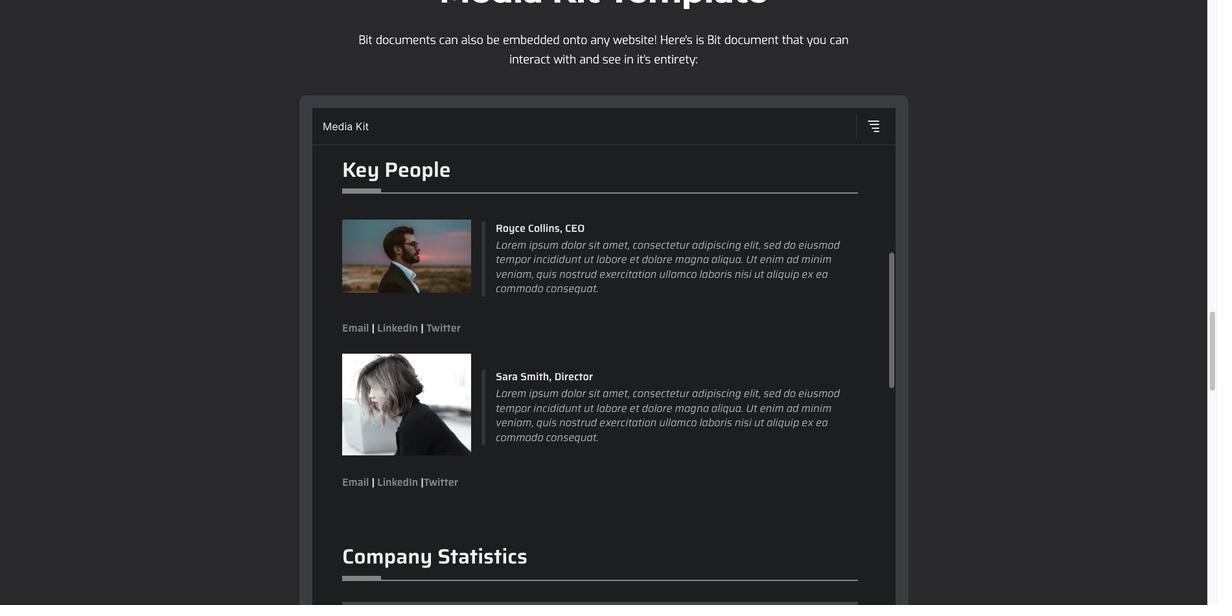 Task type: describe. For each thing, give the bounding box(es) containing it.
also
[[461, 33, 484, 48]]

entirety:
[[654, 52, 698, 68]]

you
[[807, 33, 827, 48]]

website!
[[613, 33, 658, 48]]

bit documents can also be embedded onto any website! here's is bit document that you can interact with and see in it's entirety:
[[359, 33, 849, 68]]

is
[[696, 33, 705, 48]]

1 bit from the left
[[359, 33, 373, 48]]

in
[[625, 52, 634, 68]]

see
[[603, 52, 621, 68]]

1 can from the left
[[439, 33, 458, 48]]

here's
[[661, 33, 693, 48]]

any
[[591, 33, 610, 48]]



Task type: locate. For each thing, give the bounding box(es) containing it.
that
[[782, 33, 804, 48]]

documents
[[376, 33, 436, 48]]

embedded
[[503, 33, 560, 48]]

2 can from the left
[[830, 33, 849, 48]]

bit left documents
[[359, 33, 373, 48]]

can left 'also'
[[439, 33, 458, 48]]

and
[[580, 52, 600, 68]]

onto
[[563, 33, 588, 48]]

document
[[725, 33, 779, 48]]

0 horizontal spatial bit
[[359, 33, 373, 48]]

with
[[554, 52, 577, 68]]

it's
[[637, 52, 651, 68]]

1 horizontal spatial can
[[830, 33, 849, 48]]

can right you
[[830, 33, 849, 48]]

bit
[[359, 33, 373, 48], [708, 33, 722, 48]]

2 bit from the left
[[708, 33, 722, 48]]

be
[[487, 33, 500, 48]]

1 horizontal spatial bit
[[708, 33, 722, 48]]

interact
[[510, 52, 551, 68]]

bit right the is
[[708, 33, 722, 48]]

0 horizontal spatial can
[[439, 33, 458, 48]]

can
[[439, 33, 458, 48], [830, 33, 849, 48]]



Task type: vqa. For each thing, say whether or not it's contained in the screenshot.
Create
no



